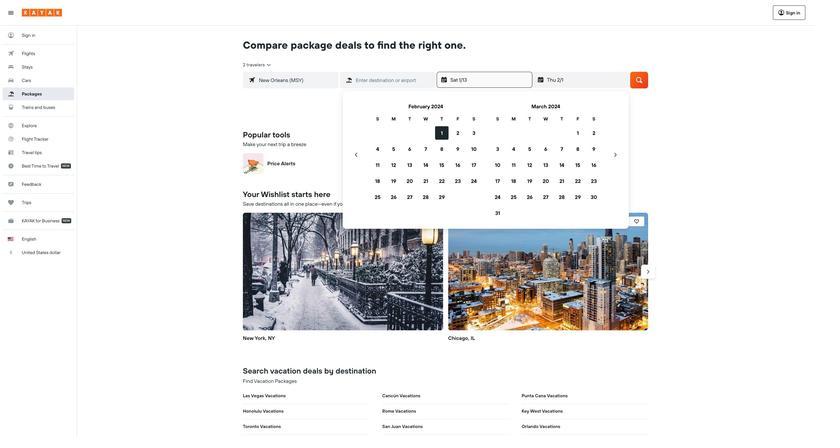 Task type: vqa. For each thing, say whether or not it's contained in the screenshot.
Next Month Icon
no



Task type: locate. For each thing, give the bounding box(es) containing it.
0 horizontal spatial grid
[[370, 99, 482, 221]]

chicago, il element
[[448, 213, 648, 331]]

1 grid from the left
[[370, 99, 482, 221]]

Start date field
[[450, 76, 532, 84]]

your wishlist starts here carousel region
[[240, 210, 655, 353]]

1 horizontal spatial grid
[[490, 99, 602, 221]]

End date field
[[546, 76, 629, 84]]

row
[[370, 116, 482, 123], [490, 116, 602, 123], [370, 125, 482, 141], [490, 125, 602, 141], [370, 141, 482, 157], [490, 141, 602, 157], [370, 157, 482, 173], [490, 157, 602, 173], [370, 173, 482, 189], [490, 173, 602, 189], [370, 189, 482, 205], [490, 189, 602, 205]]

grid
[[370, 99, 482, 221], [490, 99, 602, 221]]



Task type: describe. For each thing, give the bounding box(es) containing it.
forward image
[[645, 269, 651, 275]]

start date calendar input element
[[350, 99, 621, 221]]

2 grid from the left
[[490, 99, 602, 221]]

navigation menu image
[[8, 9, 14, 16]]

Origin input text field
[[255, 76, 338, 85]]

Destination input text field
[[352, 76, 435, 85]]

united states (english) image
[[8, 237, 13, 241]]

new york, ny element
[[243, 213, 443, 331]]



